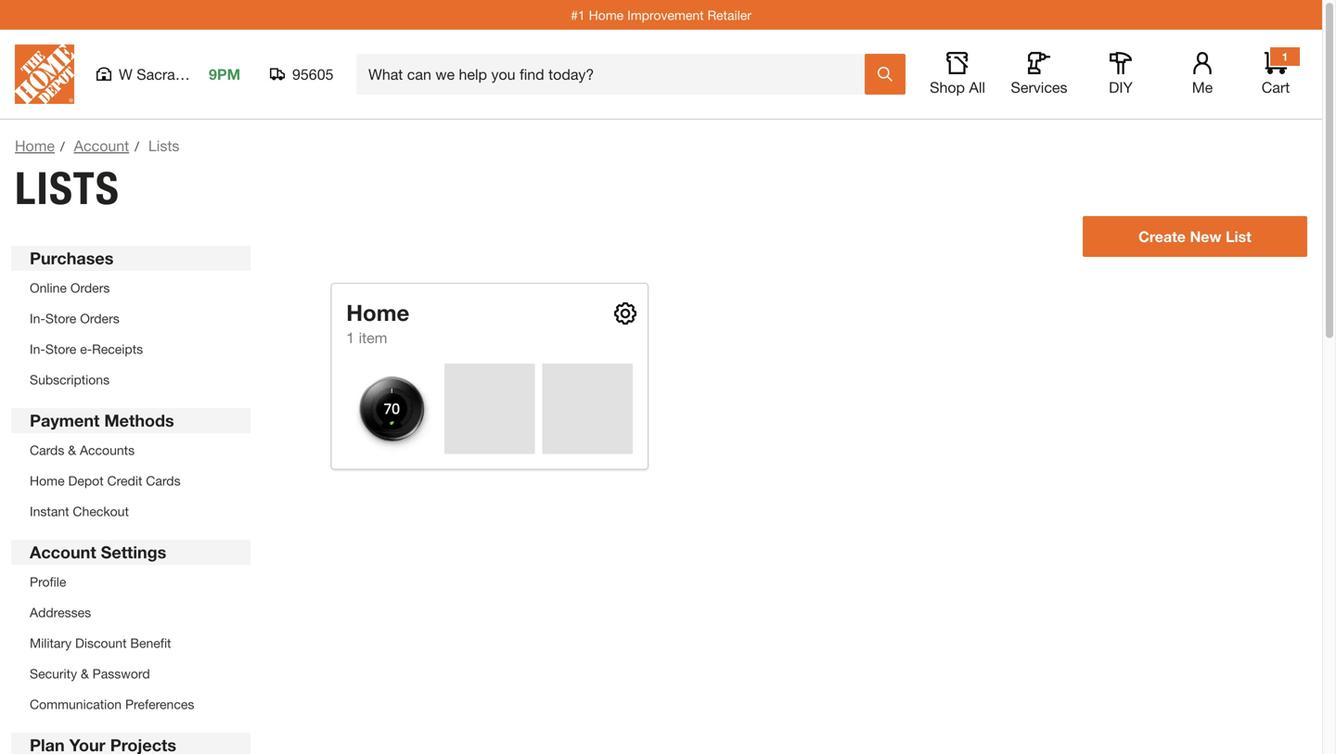 Task type: describe. For each thing, give the bounding box(es) containing it.
95605 button
[[270, 65, 334, 84]]

in-store e-receipts link
[[30, 341, 143, 357]]

1 for cart
[[1282, 50, 1288, 63]]

lists
[[148, 137, 179, 154]]

online orders
[[30, 280, 110, 296]]

home for home
[[15, 137, 55, 154]]

military discount benefit
[[30, 636, 171, 651]]

in-store orders
[[30, 311, 119, 326]]

w
[[119, 65, 133, 83]]

lists
[[15, 161, 120, 215]]

w sacramento 9pm
[[119, 65, 240, 83]]

communication preferences link
[[30, 697, 194, 712]]

sacramento
[[137, 65, 217, 83]]

military
[[30, 636, 72, 651]]

account for account settings
[[30, 542, 96, 562]]

instant checkout
[[30, 504, 129, 519]]

list
[[1226, 228, 1252, 245]]

in- for in-store e-receipts
[[30, 341, 45, 357]]

new
[[1190, 228, 1222, 245]]

home depot credit cards
[[30, 473, 181, 489]]

#1 home improvement retailer
[[571, 7, 751, 23]]

1  item link
[[346, 329, 387, 347]]

0 vertical spatial cards
[[30, 443, 64, 458]]

1 horizontal spatial cards
[[146, 473, 181, 489]]

cart
[[1262, 78, 1290, 96]]

cards & accounts
[[30, 443, 135, 458]]

& for security
[[81, 666, 89, 682]]

me button
[[1173, 52, 1232, 96]]

me
[[1192, 78, 1213, 96]]

security & password link
[[30, 666, 150, 682]]

subscriptions link
[[30, 372, 110, 387]]

accounts
[[80, 443, 135, 458]]

profile
[[30, 574, 66, 590]]

create
[[1139, 228, 1186, 245]]

shop all
[[930, 78, 985, 96]]

1 for home
[[346, 329, 355, 347]]

e-
[[80, 341, 92, 357]]

the home depot logo image
[[15, 45, 74, 104]]

in- for in-store orders
[[30, 311, 45, 326]]

security & password
[[30, 666, 150, 682]]

home for home 1  item
[[346, 299, 409, 326]]

account link
[[74, 137, 129, 154]]

#1
[[571, 7, 585, 23]]

benefit
[[130, 636, 171, 651]]

receipts
[[92, 341, 143, 357]]

improvement
[[627, 7, 704, 23]]

purchases
[[30, 248, 114, 268]]

item
[[359, 329, 387, 347]]

instant checkout link
[[30, 504, 129, 519]]

payment
[[30, 411, 100, 431]]

services button
[[1010, 52, 1069, 96]]

in-store orders link
[[30, 311, 119, 326]]



Task type: vqa. For each thing, say whether or not it's contained in the screenshot.
the rightmost star symbol icon
no



Task type: locate. For each thing, give the bounding box(es) containing it.
0 horizontal spatial cards
[[30, 443, 64, 458]]

cards
[[30, 443, 64, 458], [146, 473, 181, 489]]

cart 1
[[1262, 50, 1290, 96]]

1 vertical spatial store
[[45, 341, 76, 357]]

settings
[[101, 542, 166, 562]]

9pm
[[209, 65, 240, 83]]

preferences
[[125, 697, 194, 712]]

cards & accounts link
[[30, 443, 135, 458]]

cards right credit
[[146, 473, 181, 489]]

communication preferences
[[30, 697, 194, 712]]

0 vertical spatial home link
[[15, 137, 55, 154]]

account up profile link
[[30, 542, 96, 562]]

military discount benefit link
[[30, 636, 171, 651]]

communication
[[30, 697, 122, 712]]

home link for 1  item
[[346, 299, 409, 327]]

online orders link
[[30, 280, 110, 296]]

& down payment
[[68, 443, 76, 458]]

home link up item
[[346, 299, 409, 327]]

store for orders
[[45, 311, 76, 326]]

home for home depot credit cards
[[30, 473, 65, 489]]

1 vertical spatial account
[[30, 542, 96, 562]]

in-store e-receipts
[[30, 341, 143, 357]]

1 left item
[[346, 329, 355, 347]]

product image image
[[346, 364, 437, 454]]

& right security
[[81, 666, 89, 682]]

addresses
[[30, 605, 91, 620]]

2 in- from the top
[[30, 341, 45, 357]]

all
[[969, 78, 985, 96]]

account settings
[[30, 542, 166, 562]]

orders up in-store e-receipts link
[[80, 311, 119, 326]]

1 vertical spatial in-
[[30, 341, 45, 357]]

1 inside home 1  item
[[346, 329, 355, 347]]

1 in- from the top
[[30, 311, 45, 326]]

1 horizontal spatial 1
[[1282, 50, 1288, 63]]

depot
[[68, 473, 104, 489]]

home link
[[15, 137, 55, 154], [346, 299, 409, 327]]

1 store from the top
[[45, 311, 76, 326]]

1 vertical spatial 1
[[346, 329, 355, 347]]

create new list button
[[1083, 216, 1307, 257]]

instant
[[30, 504, 69, 519]]

home right #1
[[589, 7, 624, 23]]

settings image
[[614, 302, 637, 325]]

retailer
[[707, 7, 751, 23]]

store
[[45, 311, 76, 326], [45, 341, 76, 357]]

home
[[589, 7, 624, 23], [15, 137, 55, 154], [346, 299, 409, 326], [30, 473, 65, 489]]

home link for account
[[15, 137, 55, 154]]

in- up subscriptions
[[30, 341, 45, 357]]

shop all button
[[928, 52, 987, 96]]

home link up lists
[[15, 137, 55, 154]]

1 inside "cart 1"
[[1282, 50, 1288, 63]]

cards down payment
[[30, 443, 64, 458]]

payment methods
[[30, 411, 174, 431]]

home up instant at the left
[[30, 473, 65, 489]]

0 vertical spatial orders
[[70, 280, 110, 296]]

profile link
[[30, 574, 66, 590]]

create new list
[[1139, 228, 1252, 245]]

1 vertical spatial orders
[[80, 311, 119, 326]]

1 horizontal spatial home link
[[346, 299, 409, 327]]

home 1  item
[[346, 299, 409, 347]]

home up lists
[[15, 137, 55, 154]]

1 up 'cart'
[[1282, 50, 1288, 63]]

account for account link
[[74, 137, 129, 154]]

home up item
[[346, 299, 409, 326]]

store left e-
[[45, 341, 76, 357]]

security
[[30, 666, 77, 682]]

in-
[[30, 311, 45, 326], [30, 341, 45, 357]]

services
[[1011, 78, 1068, 96]]

1 horizontal spatial &
[[81, 666, 89, 682]]

store down 'online orders'
[[45, 311, 76, 326]]

1 vertical spatial &
[[81, 666, 89, 682]]

store for e-
[[45, 341, 76, 357]]

0 horizontal spatial home link
[[15, 137, 55, 154]]

95605
[[292, 65, 334, 83]]

0 vertical spatial account
[[74, 137, 129, 154]]

1 vertical spatial home link
[[346, 299, 409, 327]]

2 store from the top
[[45, 341, 76, 357]]

diy
[[1109, 78, 1133, 96]]

addresses link
[[30, 605, 91, 620]]

0 vertical spatial &
[[68, 443, 76, 458]]

0 horizontal spatial &
[[68, 443, 76, 458]]

subscriptions
[[30, 372, 110, 387]]

account up lists
[[74, 137, 129, 154]]

0 horizontal spatial 1
[[346, 329, 355, 347]]

What can we help you find today? search field
[[368, 55, 864, 94]]

&
[[68, 443, 76, 458], [81, 666, 89, 682]]

methods
[[104, 411, 174, 431]]

diy button
[[1091, 52, 1151, 96]]

0 vertical spatial in-
[[30, 311, 45, 326]]

shop
[[930, 78, 965, 96]]

0 vertical spatial 1
[[1282, 50, 1288, 63]]

1
[[1282, 50, 1288, 63], [346, 329, 355, 347]]

password
[[92, 666, 150, 682]]

1 vertical spatial cards
[[146, 473, 181, 489]]

checkout
[[73, 504, 129, 519]]

0 vertical spatial store
[[45, 311, 76, 326]]

in- down online on the top left
[[30, 311, 45, 326]]

credit
[[107, 473, 142, 489]]

online
[[30, 280, 67, 296]]

orders
[[70, 280, 110, 296], [80, 311, 119, 326]]

account
[[74, 137, 129, 154], [30, 542, 96, 562]]

& for cards
[[68, 443, 76, 458]]

discount
[[75, 636, 127, 651]]

home depot credit cards link
[[30, 473, 181, 489]]

orders up in-store orders
[[70, 280, 110, 296]]



